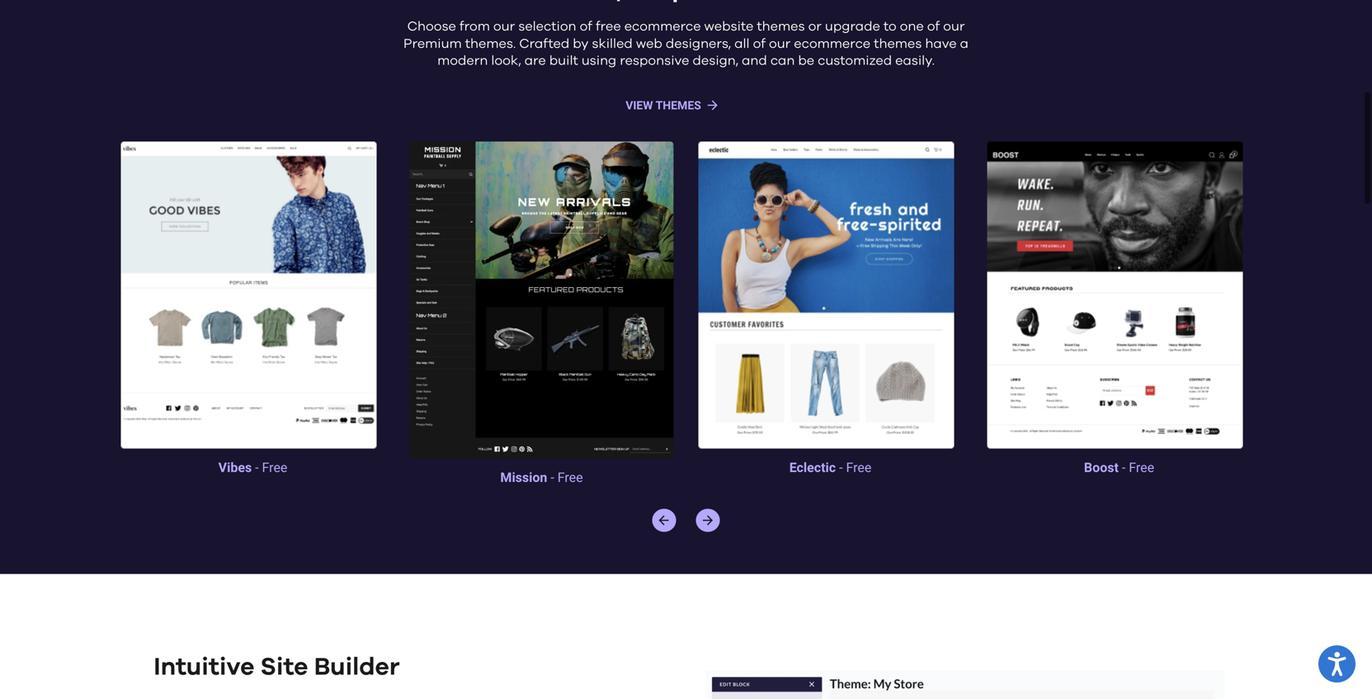 Task type: describe. For each thing, give the bounding box(es) containing it.
boost - free
[[1085, 460, 1155, 475]]

view themes arrow_forward
[[626, 98, 721, 113]]

option containing boost
[[975, 141, 1264, 486]]

1 vertical spatial themes
[[874, 37, 922, 51]]

0 horizontal spatial our
[[494, 20, 515, 34]]

builder
[[314, 655, 400, 680]]

2 horizontal spatial our
[[944, 20, 965, 34]]

0 vertical spatial themes
[[757, 20, 805, 34]]

0 vertical spatial arrow_forward
[[706, 98, 721, 113]]

responsive
[[620, 55, 690, 68]]

designers,
[[666, 37, 732, 51]]

built
[[550, 55, 579, 68]]

1 horizontal spatial our
[[769, 37, 791, 51]]

0 horizontal spatial ecommerce
[[625, 20, 701, 34]]

vibes theme image
[[109, 141, 389, 449]]

vibes
[[218, 460, 252, 475]]

choose
[[407, 20, 456, 34]]

crafted
[[519, 37, 570, 51]]

- for eclectic
[[840, 460, 843, 475]]

customized
[[818, 55, 893, 68]]

one
[[900, 20, 924, 34]]

from
[[460, 20, 490, 34]]

intuitive site builder
[[154, 655, 400, 680]]

look,
[[491, 55, 521, 68]]

or
[[809, 20, 822, 34]]

vibes - free
[[218, 460, 288, 475]]

mission
[[501, 470, 548, 485]]

have
[[926, 37, 957, 51]]

premium
[[404, 37, 462, 51]]

boost theme image
[[975, 141, 1256, 449]]

mission theme image
[[397, 141, 686, 459]]

all
[[735, 37, 750, 51]]

- for mission
[[551, 470, 555, 485]]

using
[[582, 55, 617, 68]]

are
[[525, 55, 546, 68]]

easily.
[[896, 55, 935, 68]]

boost
[[1085, 460, 1119, 475]]

- for boost
[[1123, 460, 1126, 475]]

eclectic - free
[[790, 460, 872, 475]]

site
[[261, 655, 308, 680]]

website
[[705, 20, 754, 34]]

themes
[[656, 99, 702, 112]]

1 horizontal spatial of
[[753, 37, 766, 51]]

upgrade
[[825, 20, 881, 34]]

a
[[961, 37, 969, 51]]

2 horizontal spatial of
[[928, 20, 940, 34]]



Task type: locate. For each thing, give the bounding box(es) containing it.
of up have
[[928, 20, 940, 34]]

our
[[494, 20, 515, 34], [944, 20, 965, 34], [769, 37, 791, 51]]

1 horizontal spatial themes
[[874, 37, 922, 51]]

free for vibes - free
[[262, 460, 288, 475]]

1 horizontal spatial ecommerce
[[794, 37, 871, 51]]

ecommerce up web in the left top of the page
[[625, 20, 701, 34]]

can
[[771, 55, 795, 68]]

1 option from the left
[[686, 141, 975, 486]]

free
[[262, 460, 288, 475], [847, 460, 872, 475], [1130, 460, 1155, 475], [558, 470, 583, 485]]

eclectic theme image
[[686, 141, 967, 449]]

design,
[[693, 55, 739, 68]]

view
[[626, 99, 653, 112]]

intuitive
[[154, 655, 255, 680]]

of up the by
[[580, 20, 593, 34]]

free for boost - free
[[1130, 460, 1155, 475]]

site designer image
[[706, 671, 1226, 699]]

of
[[580, 20, 593, 34], [928, 20, 940, 34], [753, 37, 766, 51]]

free right mission
[[558, 470, 583, 485]]

1 vertical spatial arrow_forward
[[701, 513, 716, 528]]

web
[[636, 37, 663, 51]]

ecommerce
[[625, 20, 701, 34], [794, 37, 871, 51]]

2 option from the left
[[975, 141, 1264, 486]]

free right vibes
[[262, 460, 288, 475]]

arrow_forward
[[706, 98, 721, 113], [701, 513, 716, 528]]

modern
[[438, 55, 488, 68]]

free for eclectic - free
[[847, 460, 872, 475]]

skilled
[[592, 37, 633, 51]]

- right vibes
[[255, 460, 259, 475]]

and
[[742, 55, 768, 68]]

- right the boost
[[1123, 460, 1126, 475]]

by
[[573, 37, 589, 51]]

0 vertical spatial ecommerce
[[625, 20, 701, 34]]

free
[[596, 20, 621, 34]]

0 horizontal spatial themes
[[757, 20, 805, 34]]

0 horizontal spatial of
[[580, 20, 593, 34]]

themes.
[[465, 37, 516, 51]]

free right eclectic in the right of the page
[[847, 460, 872, 475]]

themes
[[757, 20, 805, 34], [874, 37, 922, 51]]

to
[[884, 20, 897, 34]]

of right all
[[753, 37, 766, 51]]

eclectic
[[790, 460, 836, 475]]

choose from our selection of free ecommerce website themes or upgrade to one of our premium themes. crafted by skilled web designers, all of our ecommerce themes have a modern look, are built using responsive design, and can be customized easily.
[[404, 20, 969, 68]]

- right eclectic in the right of the page
[[840, 460, 843, 475]]

our up themes.
[[494, 20, 515, 34]]

- right mission
[[551, 470, 555, 485]]

mission - free
[[501, 470, 583, 485]]

themes down the to
[[874, 37, 922, 51]]

free for mission - free
[[558, 470, 583, 485]]

open accessibe: accessibility options, statement and help image
[[1329, 652, 1347, 676]]

be
[[799, 55, 815, 68]]

our up can
[[769, 37, 791, 51]]

option containing eclectic
[[686, 141, 975, 486]]

themes left "or" at the right of page
[[757, 20, 805, 34]]

- for vibes
[[255, 460, 259, 475]]

free right the boost
[[1130, 460, 1155, 475]]

option
[[686, 141, 975, 486], [975, 141, 1264, 486]]

our up the 'a'
[[944, 20, 965, 34]]

-
[[255, 460, 259, 475], [840, 460, 843, 475], [1123, 460, 1126, 475], [551, 470, 555, 485]]

ecommerce down "or" at the right of page
[[794, 37, 871, 51]]

selection
[[519, 20, 577, 34]]

1 vertical spatial ecommerce
[[794, 37, 871, 51]]



Task type: vqa. For each thing, say whether or not it's contained in the screenshot.
the view
yes



